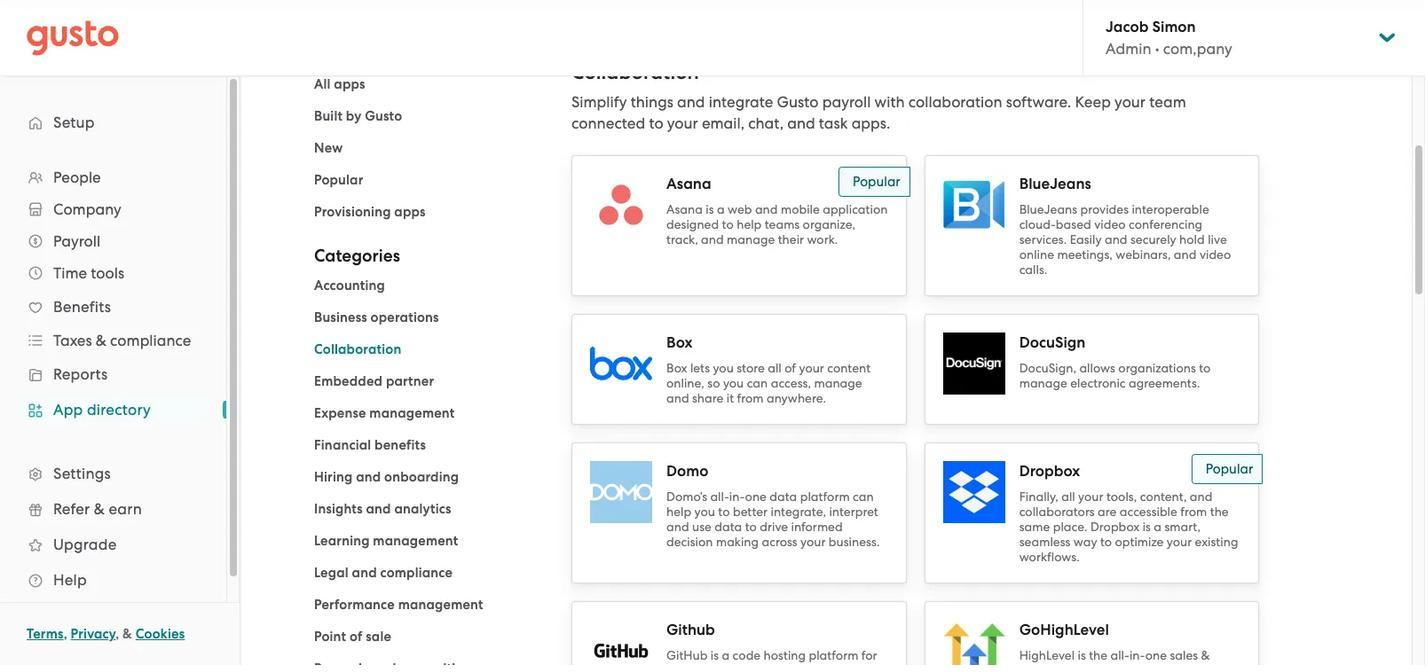 Task type: describe. For each thing, give the bounding box(es) containing it.
store
[[737, 361, 765, 375]]

organize,
[[803, 217, 856, 232]]

interpret
[[829, 505, 879, 519]]

1 vertical spatial you
[[723, 376, 744, 391]]

to down better
[[745, 520, 757, 534]]

teams
[[765, 217, 800, 232]]

to inside dropbox finally, all your tools, content, and collaborators are accessible from the same place. dropbox is a smart, seamless way to optimize your existing workflows.
[[1101, 535, 1112, 549]]

asana asana is a web and mobile application designed to help teams organize, track, and manage their work.
[[667, 175, 888, 247]]

and up learning management link
[[366, 502, 391, 517]]

access,
[[771, 376, 811, 391]]

point of sale
[[314, 629, 392, 645]]

com,pany
[[1164, 40, 1233, 58]]

jacob simon admin • com,pany
[[1106, 18, 1233, 58]]

a inside dropbox finally, all your tools, content, and collaborators are accessible from the same place. dropbox is a smart, seamless way to optimize your existing workflows.
[[1154, 520, 1162, 534]]

popular inside list
[[314, 172, 363, 188]]

your up "are"
[[1079, 490, 1104, 504]]

existing
[[1195, 535, 1239, 549]]

built
[[314, 108, 343, 124]]

accounting
[[314, 278, 385, 294]]

partner
[[386, 374, 434, 390]]

docusign logo image
[[943, 333, 1005, 395]]

company button
[[18, 194, 209, 225]]

1 vertical spatial data
[[715, 520, 742, 534]]

securely
[[1131, 233, 1177, 247]]

can inside domo domo's all-in-one data platform can help you to better integrate, interpret and use data to drive informed decision making across your business.
[[853, 490, 874, 504]]

operations
[[371, 310, 439, 326]]

services.
[[1020, 233, 1067, 247]]

list containing all apps
[[314, 74, 545, 223]]

embedded
[[314, 374, 383, 390]]

setup
[[53, 114, 95, 131]]

is for gohighlevel
[[1078, 649, 1086, 663]]

and up email,
[[677, 93, 705, 111]]

accessible
[[1120, 505, 1178, 519]]

keep
[[1075, 93, 1111, 111]]

and right legal
[[352, 565, 377, 581]]

people button
[[18, 162, 209, 194]]

help inside the asana asana is a web and mobile application designed to help teams organize, track, and manage their work.
[[737, 217, 762, 232]]

all- inside gohighlevel highlevel is the all-in-one sales & marketing software that turn
[[1111, 649, 1130, 663]]

1 vertical spatial video
[[1200, 248, 1231, 262]]

apps for all apps
[[334, 76, 365, 92]]

benefits
[[375, 438, 426, 454]]

is for asana
[[706, 202, 714, 217]]

their
[[778, 233, 804, 247]]

0 horizontal spatial dropbox
[[1020, 462, 1080, 481]]

onboarding
[[384, 470, 459, 486]]

provides
[[1081, 202, 1129, 217]]

reports link
[[18, 359, 209, 391]]

workflows.
[[1020, 550, 1080, 565]]

insights and analytics
[[314, 502, 451, 517]]

agreements.
[[1129, 376, 1200, 391]]

marketing
[[1020, 664, 1078, 666]]

hosting
[[764, 649, 806, 663]]

help
[[53, 572, 87, 589]]

that
[[1134, 664, 1157, 666]]

refer & earn
[[53, 501, 142, 518]]

app directory link
[[18, 394, 209, 426]]

decision
[[667, 535, 713, 549]]

the inside gohighlevel highlevel is the all-in-one sales & marketing software that turn
[[1089, 649, 1108, 663]]

informed
[[791, 520, 843, 534]]

from inside dropbox finally, all your tools, content, and collaborators are accessible from the same place. dropbox is a smart, seamless way to optimize your existing workflows.
[[1181, 505, 1208, 519]]

integrate,
[[771, 505, 826, 519]]

taxes
[[53, 332, 92, 350]]

track,
[[667, 233, 698, 247]]

from inside box box lets you store all of your content online, so you can access, manage and share it from anywhere.
[[737, 391, 764, 406]]

setup link
[[18, 107, 209, 138]]

dropbox logo image
[[943, 462, 1005, 524]]

time
[[53, 265, 87, 282]]

and inside github github is a code hosting platform for version control and collaboration. i
[[753, 664, 775, 666]]

insights
[[314, 502, 363, 517]]

privacy link
[[71, 627, 116, 643]]

•
[[1155, 40, 1160, 58]]

terms
[[27, 627, 64, 643]]

collaboration for collaboration
[[314, 342, 402, 358]]

new
[[314, 140, 343, 156]]

1 bluejeans from the top
[[1020, 175, 1092, 194]]

2 asana from the top
[[667, 202, 703, 217]]

built by gusto link
[[314, 108, 402, 124]]

and left task
[[787, 115, 815, 132]]

list containing accounting
[[314, 275, 545, 666]]

docusign docusign, allows organizations to manage electronic agreements.
[[1020, 334, 1211, 391]]

all- inside domo domo's all-in-one data platform can help you to better integrate, interpret and use data to drive informed decision making across your business.
[[710, 490, 729, 504]]

performance
[[314, 597, 395, 613]]

management for performance management
[[398, 597, 483, 613]]

terms link
[[27, 627, 64, 643]]

platform for github
[[809, 649, 859, 663]]

collaboration link
[[314, 342, 402, 358]]

gohighlevel highlevel is the all-in-one sales & marketing software that turn
[[1020, 621, 1210, 666]]

so
[[708, 376, 720, 391]]

chat,
[[748, 115, 784, 132]]

software.
[[1006, 93, 1072, 111]]

cloud-
[[1020, 217, 1056, 232]]

by
[[346, 108, 362, 124]]

organizations
[[1119, 361, 1196, 375]]

software
[[1081, 664, 1131, 666]]

a for asana
[[717, 202, 725, 217]]

1 horizontal spatial data
[[770, 490, 797, 504]]

content
[[827, 361, 871, 375]]

financial
[[314, 438, 371, 454]]

apps for provisioning apps
[[394, 204, 426, 220]]

compliance for legal and compliance
[[380, 565, 453, 581]]

one inside gohighlevel highlevel is the all-in-one sales & marketing software that turn
[[1146, 649, 1167, 663]]

and inside box box lets you store all of your content online, so you can access, manage and share it from anywhere.
[[667, 391, 689, 406]]

calls.
[[1020, 263, 1048, 277]]

gohighlevel
[[1020, 621, 1109, 640]]

of inside box box lets you store all of your content online, so you can access, manage and share it from anywhere.
[[785, 361, 796, 375]]

hiring
[[314, 470, 353, 486]]

legal
[[314, 565, 349, 581]]

help inside domo domo's all-in-one data platform can help you to better integrate, interpret and use data to drive informed decision making across your business.
[[667, 505, 692, 519]]

with
[[875, 93, 905, 111]]

your down things
[[667, 115, 698, 132]]

work.
[[807, 233, 838, 247]]

your right keep
[[1115, 93, 1146, 111]]

business operations
[[314, 310, 439, 326]]

tools,
[[1107, 490, 1137, 504]]

gusto navigation element
[[0, 76, 226, 627]]

upgrade
[[53, 536, 117, 554]]

things
[[631, 93, 674, 111]]

2 bluejeans from the top
[[1020, 202, 1078, 217]]

anywhere.
[[767, 391, 826, 406]]

collaboration simplify things and integrate gusto payroll with collaboration software. keep your team connected to your email, chat, and task apps.
[[572, 60, 1186, 132]]

gusto inside list
[[365, 108, 402, 124]]

payroll button
[[18, 225, 209, 257]]



Task type: vqa. For each thing, say whether or not it's contained in the screenshot.


Task type: locate. For each thing, give the bounding box(es) containing it.
collaboration
[[909, 93, 1003, 111]]

and down the designed
[[701, 233, 724, 247]]

management for learning management
[[373, 533, 458, 549]]

you inside domo domo's all-in-one data platform can help you to better integrate, interpret and use data to drive informed decision making across your business.
[[695, 505, 715, 519]]

1 box from the top
[[667, 334, 693, 352]]

your inside domo domo's all-in-one data platform can help you to better integrate, interpret and use data to drive informed decision making across your business.
[[801, 535, 826, 549]]

0 horizontal spatial compliance
[[110, 332, 191, 350]]

online,
[[667, 376, 705, 391]]

same
[[1020, 520, 1050, 534]]

0 vertical spatial management
[[370, 406, 455, 422]]

, left privacy
[[64, 627, 67, 643]]

box logo image
[[590, 333, 652, 395]]

1 vertical spatial help
[[667, 505, 692, 519]]

apps
[[334, 76, 365, 92], [394, 204, 426, 220]]

and down code
[[753, 664, 775, 666]]

hiring and onboarding
[[314, 470, 459, 486]]

1 vertical spatial bluejeans
[[1020, 202, 1078, 217]]

your
[[1115, 93, 1146, 111], [667, 115, 698, 132], [799, 361, 824, 375], [1079, 490, 1104, 504], [801, 535, 826, 549], [1167, 535, 1192, 549]]

provisioning apps
[[314, 204, 426, 220]]

is inside the asana asana is a web and mobile application designed to help teams organize, track, and manage their work.
[[706, 202, 714, 217]]

1 horizontal spatial of
[[785, 361, 796, 375]]

0 vertical spatial all-
[[710, 490, 729, 504]]

1 horizontal spatial video
[[1200, 248, 1231, 262]]

list containing people
[[0, 162, 226, 598]]

allows
[[1080, 361, 1116, 375]]

& right sales at the right of page
[[1201, 649, 1210, 663]]

your up access, at right bottom
[[799, 361, 824, 375]]

expense
[[314, 406, 366, 422]]

all
[[314, 76, 331, 92]]

1 vertical spatial box
[[667, 361, 688, 375]]

in-
[[729, 490, 745, 504], [1130, 649, 1146, 663]]

a up control
[[722, 649, 730, 663]]

1 horizontal spatial one
[[1146, 649, 1167, 663]]

is up the designed
[[706, 202, 714, 217]]

all inside dropbox finally, all your tools, content, and collaborators are accessible from the same place. dropbox is a smart, seamless way to optimize your existing workflows.
[[1062, 490, 1076, 504]]

docusign,
[[1020, 361, 1077, 375]]

0 vertical spatial in-
[[729, 490, 745, 504]]

bluejeans logo image
[[943, 180, 1005, 230]]

people
[[53, 169, 101, 186]]

control
[[710, 664, 750, 666]]

0 vertical spatial can
[[747, 376, 768, 391]]

content,
[[1140, 490, 1187, 504]]

and up teams
[[755, 202, 778, 217]]

2 horizontal spatial manage
[[1020, 376, 1068, 391]]

box up lets
[[667, 334, 693, 352]]

0 vertical spatial help
[[737, 217, 762, 232]]

0 horizontal spatial can
[[747, 376, 768, 391]]

1 vertical spatial one
[[1146, 649, 1167, 663]]

github github is a code hosting platform for version control and collaboration. i
[[667, 621, 878, 666]]

expense management link
[[314, 406, 455, 422]]

one inside domo domo's all-in-one data platform can help you to better integrate, interpret and use data to drive informed decision making across your business.
[[745, 490, 767, 504]]

0 vertical spatial apps
[[334, 76, 365, 92]]

1 horizontal spatial apps
[[394, 204, 426, 220]]

0 vertical spatial compliance
[[110, 332, 191, 350]]

meetings,
[[1058, 248, 1113, 262]]

1 vertical spatial all-
[[1111, 649, 1130, 663]]

compliance up the performance management link
[[380, 565, 453, 581]]

0 vertical spatial you
[[713, 361, 734, 375]]

drive
[[760, 520, 788, 534]]

compliance
[[110, 332, 191, 350], [380, 565, 453, 581]]

can up interpret
[[853, 490, 874, 504]]

platform inside github github is a code hosting platform for version control and collaboration. i
[[809, 649, 859, 663]]

settings
[[53, 465, 111, 483]]

, left "cookies" button
[[116, 627, 119, 643]]

popular up application
[[853, 174, 901, 190]]

you up "use"
[[695, 505, 715, 519]]

a inside the asana asana is a web and mobile application designed to help teams organize, track, and manage their work.
[[717, 202, 725, 217]]

one up better
[[745, 490, 767, 504]]

a down accessible
[[1154, 520, 1162, 534]]

the up software
[[1089, 649, 1108, 663]]

0 horizontal spatial the
[[1089, 649, 1108, 663]]

1 vertical spatial dropbox
[[1091, 520, 1140, 534]]

smart,
[[1165, 520, 1201, 534]]

0 horizontal spatial help
[[667, 505, 692, 519]]

the inside dropbox finally, all your tools, content, and collaborators are accessible from the same place. dropbox is a smart, seamless way to optimize your existing workflows.
[[1211, 505, 1229, 519]]

team
[[1150, 93, 1186, 111]]

in- inside domo domo's all-in-one data platform can help you to better integrate, interpret and use data to drive informed decision making across your business.
[[729, 490, 745, 504]]

all- right domo's
[[710, 490, 729, 504]]

1 horizontal spatial all-
[[1111, 649, 1130, 663]]

code
[[733, 649, 761, 663]]

time tools button
[[18, 257, 209, 289]]

0 horizontal spatial ,
[[64, 627, 67, 643]]

video down live at right top
[[1200, 248, 1231, 262]]

0 vertical spatial from
[[737, 391, 764, 406]]

can down store
[[747, 376, 768, 391]]

0 vertical spatial the
[[1211, 505, 1229, 519]]

1 vertical spatial apps
[[394, 204, 426, 220]]

1 vertical spatial in-
[[1130, 649, 1146, 663]]

dropbox down "are"
[[1091, 520, 1140, 534]]

performance management link
[[314, 597, 483, 613]]

help down web at the right top of the page
[[737, 217, 762, 232]]

and down hold in the right top of the page
[[1174, 248, 1197, 262]]

& left cookies
[[123, 627, 132, 643]]

manage inside box box lets you store all of your content online, so you can access, manage and share it from anywhere.
[[814, 376, 863, 391]]

domo domo's all-in-one data platform can help you to better integrate, interpret and use data to drive informed decision making across your business.
[[667, 462, 880, 549]]

1 vertical spatial a
[[1154, 520, 1162, 534]]

earn
[[109, 501, 142, 518]]

admin
[[1106, 40, 1152, 58]]

1 horizontal spatial collaboration
[[572, 60, 699, 84]]

platform
[[800, 490, 850, 504], [809, 649, 859, 663]]

github logo image
[[590, 639, 652, 664]]

better
[[733, 505, 768, 519]]

in- up better
[[729, 490, 745, 504]]

accounting link
[[314, 278, 385, 294]]

all- up software
[[1111, 649, 1130, 663]]

to down web at the right top of the page
[[722, 217, 734, 232]]

a left web at the right top of the page
[[717, 202, 725, 217]]

0 horizontal spatial all
[[768, 361, 782, 375]]

0 horizontal spatial data
[[715, 520, 742, 534]]

cookies
[[136, 627, 185, 643]]

popular up existing
[[1206, 462, 1254, 478]]

1 horizontal spatial gusto
[[777, 93, 819, 111]]

box up online,
[[667, 361, 688, 375]]

0 horizontal spatial gusto
[[365, 108, 402, 124]]

hold
[[1180, 233, 1205, 247]]

2 box from the top
[[667, 361, 688, 375]]

0 vertical spatial dropbox
[[1020, 462, 1080, 481]]

and up decision at the bottom of page
[[667, 520, 689, 534]]

0 horizontal spatial all-
[[710, 490, 729, 504]]

1 horizontal spatial manage
[[814, 376, 863, 391]]

online
[[1020, 248, 1055, 262]]

0 horizontal spatial video
[[1095, 217, 1126, 232]]

list
[[314, 74, 545, 223], [0, 162, 226, 598], [314, 275, 545, 666]]

embedded partner link
[[314, 374, 434, 390]]

0 vertical spatial video
[[1095, 217, 1126, 232]]

0 horizontal spatial of
[[350, 629, 363, 645]]

app directory
[[53, 401, 151, 419]]

asana logo image
[[590, 174, 652, 236]]

management down analytics at the left bottom
[[373, 533, 458, 549]]

0 horizontal spatial apps
[[334, 76, 365, 92]]

1 vertical spatial the
[[1089, 649, 1108, 663]]

and right easily
[[1105, 233, 1128, 247]]

use
[[692, 520, 712, 534]]

learning management
[[314, 533, 458, 549]]

can inside box box lets you store all of your content online, so you can access, manage and share it from anywhere.
[[747, 376, 768, 391]]

to down things
[[649, 115, 664, 132]]

point
[[314, 629, 346, 645]]

is inside github github is a code hosting platform for version control and collaboration. i
[[711, 649, 719, 663]]

manage down docusign,
[[1020, 376, 1068, 391]]

data up integrate,
[[770, 490, 797, 504]]

2 vertical spatial you
[[695, 505, 715, 519]]

home image
[[27, 20, 119, 55]]

and inside domo domo's all-in-one data platform can help you to better integrate, interpret and use data to drive informed decision making across your business.
[[667, 520, 689, 534]]

2 vertical spatial management
[[398, 597, 483, 613]]

collaboration inside the collaboration simplify things and integrate gusto payroll with collaboration software. keep your team connected to your email, chat, and task apps.
[[572, 60, 699, 84]]

and down online,
[[667, 391, 689, 406]]

hiring and onboarding link
[[314, 470, 459, 486]]

1 horizontal spatial from
[[1181, 505, 1208, 519]]

collaboration for collaboration simplify things and integrate gusto payroll with collaboration software. keep your team connected to your email, chat, and task apps.
[[572, 60, 699, 84]]

1 vertical spatial can
[[853, 490, 874, 504]]

making
[[716, 535, 759, 549]]

collaboration up things
[[572, 60, 699, 84]]

collaboration up embedded
[[314, 342, 402, 358]]

popular link
[[314, 172, 363, 188]]

you up it
[[723, 376, 744, 391]]

manage down the content
[[814, 376, 863, 391]]

0 horizontal spatial one
[[745, 490, 767, 504]]

& right taxes
[[96, 332, 106, 350]]

data up making
[[715, 520, 742, 534]]

of inside list
[[350, 629, 363, 645]]

email,
[[702, 115, 745, 132]]

your down smart,
[[1167, 535, 1192, 549]]

1 vertical spatial platform
[[809, 649, 859, 663]]

of up access, at right bottom
[[785, 361, 796, 375]]

to
[[649, 115, 664, 132], [722, 217, 734, 232], [1199, 361, 1211, 375], [718, 505, 730, 519], [745, 520, 757, 534], [1101, 535, 1112, 549]]

for
[[862, 649, 878, 663]]

gusto inside the collaboration simplify things and integrate gusto payroll with collaboration software. keep your team connected to your email, chat, and task apps.
[[777, 93, 819, 111]]

management for expense management
[[370, 406, 455, 422]]

apps right provisioning
[[394, 204, 426, 220]]

gusto
[[777, 93, 819, 111], [365, 108, 402, 124]]

platform up integrate,
[[800, 490, 850, 504]]

is for github
[[711, 649, 719, 663]]

of left sale
[[350, 629, 363, 645]]

your inside box box lets you store all of your content online, so you can access, manage and share it from anywhere.
[[799, 361, 824, 375]]

help
[[737, 217, 762, 232], [667, 505, 692, 519]]

& inside "link"
[[94, 501, 105, 518]]

from up smart,
[[1181, 505, 1208, 519]]

financial benefits link
[[314, 438, 426, 454]]

1 horizontal spatial in-
[[1130, 649, 1146, 663]]

settings link
[[18, 458, 209, 490]]

management down partner
[[370, 406, 455, 422]]

domo logo image
[[590, 462, 652, 524]]

upgrade link
[[18, 529, 209, 561]]

to inside docusign docusign, allows organizations to manage electronic agreements.
[[1199, 361, 1211, 375]]

1 horizontal spatial dropbox
[[1091, 520, 1140, 534]]

0 horizontal spatial collaboration
[[314, 342, 402, 358]]

0 horizontal spatial manage
[[727, 233, 775, 247]]

is inside gohighlevel highlevel is the all-in-one sales & marketing software that turn
[[1078, 649, 1086, 663]]

video down provides
[[1095, 217, 1126, 232]]

all up collaborators
[[1062, 490, 1076, 504]]

1 horizontal spatial all
[[1062, 490, 1076, 504]]

benefits link
[[18, 291, 209, 323]]

all apps
[[314, 76, 365, 92]]

connected
[[572, 115, 645, 132]]

from right it
[[737, 391, 764, 406]]

,
[[64, 627, 67, 643], [116, 627, 119, 643]]

and down financial benefits link
[[356, 470, 381, 486]]

financial benefits
[[314, 438, 426, 454]]

1 vertical spatial management
[[373, 533, 458, 549]]

you up so
[[713, 361, 734, 375]]

compliance inside dropdown button
[[110, 332, 191, 350]]

platform inside domo domo's all-in-one data platform can help you to better integrate, interpret and use data to drive informed decision making across your business.
[[800, 490, 850, 504]]

sales
[[1170, 649, 1198, 663]]

& inside dropdown button
[[96, 332, 106, 350]]

0 vertical spatial platform
[[800, 490, 850, 504]]

dropbox finally, all your tools, content, and collaborators are accessible from the same place. dropbox is a smart, seamless way to optimize your existing workflows.
[[1020, 462, 1239, 565]]

apps.
[[852, 115, 891, 132]]

sale
[[366, 629, 392, 645]]

is inside dropbox finally, all your tools, content, and collaborators are accessible from the same place. dropbox is a smart, seamless way to optimize your existing workflows.
[[1143, 520, 1151, 534]]

0 vertical spatial all
[[768, 361, 782, 375]]

1 vertical spatial compliance
[[380, 565, 453, 581]]

1 horizontal spatial ,
[[116, 627, 119, 643]]

web
[[728, 202, 752, 217]]

easily
[[1070, 233, 1102, 247]]

provisioning apps link
[[314, 204, 426, 220]]

1 vertical spatial asana
[[667, 202, 703, 217]]

& left 'earn'
[[94, 501, 105, 518]]

2 horizontal spatial popular
[[1206, 462, 1254, 478]]

1 vertical spatial collaboration
[[314, 342, 402, 358]]

across
[[762, 535, 798, 549]]

0 horizontal spatial in-
[[729, 490, 745, 504]]

expense management
[[314, 406, 455, 422]]

1 vertical spatial of
[[350, 629, 363, 645]]

mobile
[[781, 202, 820, 217]]

1 vertical spatial from
[[1181, 505, 1208, 519]]

box box lets you store all of your content online, so you can access, manage and share it from anywhere.
[[667, 334, 871, 406]]

to up agreements.
[[1199, 361, 1211, 375]]

0 vertical spatial bluejeans
[[1020, 175, 1092, 194]]

compliance for taxes & compliance
[[110, 332, 191, 350]]

and inside dropbox finally, all your tools, content, and collaborators are accessible from the same place. dropbox is a smart, seamless way to optimize your existing workflows.
[[1190, 490, 1213, 504]]

finally,
[[1020, 490, 1059, 504]]

0 vertical spatial a
[[717, 202, 725, 217]]

gohighlevel logo image
[[943, 620, 1005, 666]]

help down domo's
[[667, 505, 692, 519]]

2 , from the left
[[116, 627, 119, 643]]

bluejeans bluejeans provides interoperable cloud-based video conferencing services. easily and securely hold live online meetings, webinars, and video calls.
[[1020, 175, 1231, 277]]

business
[[314, 310, 367, 326]]

apps right "all"
[[334, 76, 365, 92]]

1 horizontal spatial popular
[[853, 174, 901, 190]]

manage inside the asana asana is a web and mobile application designed to help teams organize, track, and manage their work.
[[727, 233, 775, 247]]

0 vertical spatial data
[[770, 490, 797, 504]]

from
[[737, 391, 764, 406], [1181, 505, 1208, 519]]

1 , from the left
[[64, 627, 67, 643]]

gusto right the by
[[365, 108, 402, 124]]

0 vertical spatial collaboration
[[572, 60, 699, 84]]

all-
[[710, 490, 729, 504], [1111, 649, 1130, 663]]

collaboration inside list
[[314, 342, 402, 358]]

all inside box box lets you store all of your content online, so you can access, manage and share it from anywhere.
[[768, 361, 782, 375]]

jacob
[[1106, 18, 1149, 36]]

you
[[713, 361, 734, 375], [723, 376, 744, 391], [695, 505, 715, 519]]

is up control
[[711, 649, 719, 663]]

manage inside docusign docusign, allows organizations to manage electronic agreements.
[[1020, 376, 1068, 391]]

1 vertical spatial all
[[1062, 490, 1076, 504]]

platform up collaboration.
[[809, 649, 859, 663]]

help link
[[18, 565, 209, 596]]

popular for asana
[[853, 174, 901, 190]]

0 horizontal spatial from
[[737, 391, 764, 406]]

0 vertical spatial asana
[[667, 175, 712, 194]]

application
[[823, 202, 888, 217]]

0 horizontal spatial popular
[[314, 172, 363, 188]]

in- up 'that'
[[1130, 649, 1146, 663]]

0 vertical spatial box
[[667, 334, 693, 352]]

one up 'that'
[[1146, 649, 1167, 663]]

a for github
[[722, 649, 730, 663]]

1 horizontal spatial the
[[1211, 505, 1229, 519]]

the up existing
[[1211, 505, 1229, 519]]

gusto up chat, at top
[[777, 93, 819, 111]]

is down accessible
[[1143, 520, 1151, 534]]

time tools
[[53, 265, 124, 282]]

manage down web at the right top of the page
[[727, 233, 775, 247]]

1 horizontal spatial compliance
[[380, 565, 453, 581]]

in- inside gohighlevel highlevel is the all-in-one sales & marketing software that turn
[[1130, 649, 1146, 663]]

2 vertical spatial a
[[722, 649, 730, 663]]

your down informed
[[801, 535, 826, 549]]

to inside the collaboration simplify things and integrate gusto payroll with collaboration software. keep your team connected to your email, chat, and task apps.
[[649, 115, 664, 132]]

a inside github github is a code hosting platform for version control and collaboration. i
[[722, 649, 730, 663]]

& inside gohighlevel highlevel is the all-in-one sales & marketing software that turn
[[1201, 649, 1210, 663]]

and up smart,
[[1190, 490, 1213, 504]]

management down legal and compliance
[[398, 597, 483, 613]]

0 vertical spatial of
[[785, 361, 796, 375]]

to left better
[[718, 505, 730, 519]]

to right way
[[1101, 535, 1112, 549]]

1 horizontal spatial help
[[737, 217, 762, 232]]

to inside the asana asana is a web and mobile application designed to help teams organize, track, and manage their work.
[[722, 217, 734, 232]]

dropbox up the finally,
[[1020, 462, 1080, 481]]

1 asana from the top
[[667, 175, 712, 194]]

1 horizontal spatial can
[[853, 490, 874, 504]]

all up access, at right bottom
[[768, 361, 782, 375]]

compliance up reports link
[[110, 332, 191, 350]]

popular for dropbox
[[1206, 462, 1254, 478]]

data
[[770, 490, 797, 504], [715, 520, 742, 534]]

0 vertical spatial one
[[745, 490, 767, 504]]

popular down the new link
[[314, 172, 363, 188]]

legal and compliance
[[314, 565, 453, 581]]

is up software
[[1078, 649, 1086, 663]]

platform for domo
[[800, 490, 850, 504]]



